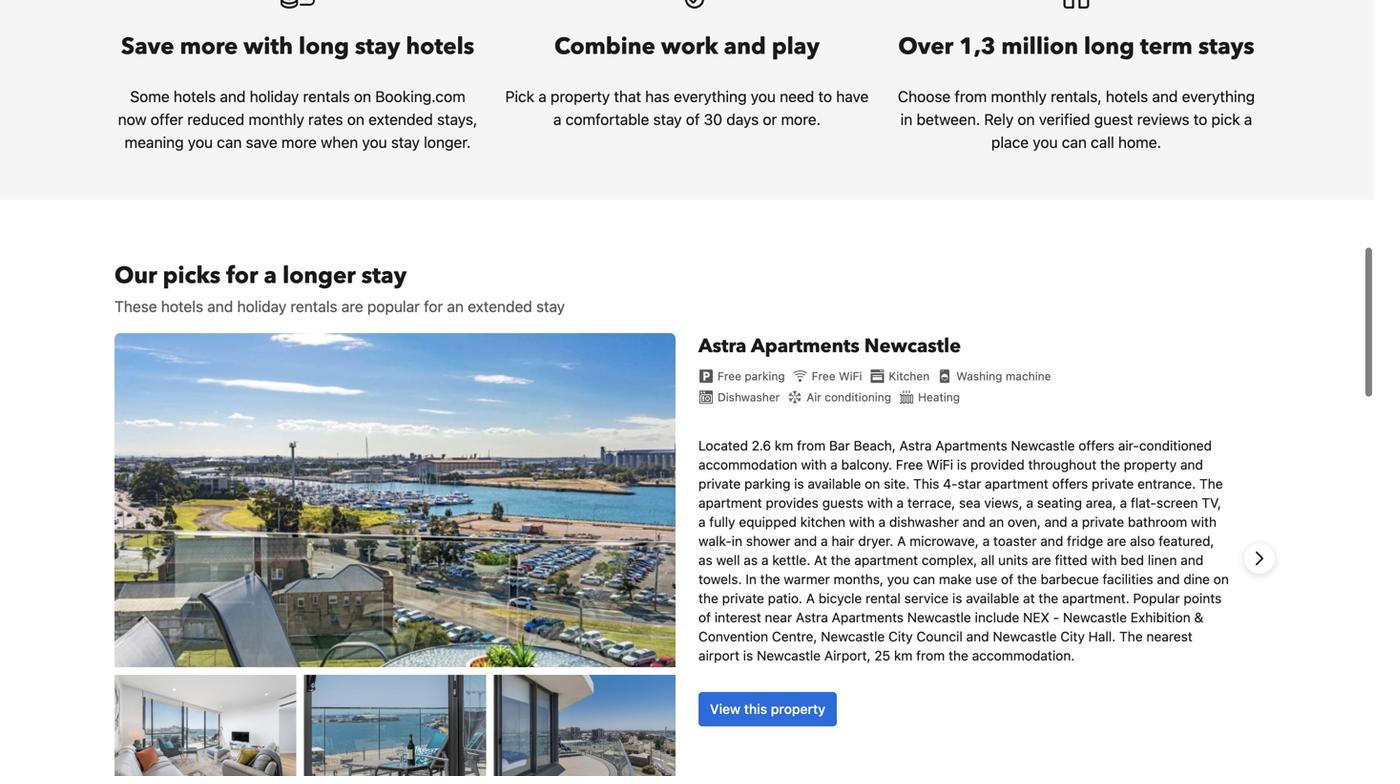 Task type: describe. For each thing, give the bounding box(es) containing it.
stays,
[[437, 110, 478, 128]]

oven,
[[1008, 514, 1041, 530]]

at
[[814, 552, 828, 568]]

from inside choose from monthly rentals, hotels and everything in between. rely on verified guest reviews to pick a place you can call home.
[[955, 87, 987, 106]]

more.
[[781, 110, 821, 128]]

monthly inside some hotels and holiday rentals on booking.com now offer reduced monthly rates on extended stays, meaning you can save more when you stay longer.
[[249, 110, 304, 128]]

holiday inside the our picks for a longer stay these hotels and holiday rentals are popular for an extended stay
[[237, 297, 287, 316]]

save
[[246, 133, 278, 151]]

with down site.
[[868, 495, 893, 511]]

0 vertical spatial offers
[[1079, 438, 1115, 453]]

exhibition
[[1131, 610, 1191, 625]]

near
[[765, 610, 792, 625]]

tv,
[[1202, 495, 1222, 511]]

located 2.6 km from bar beach, astra apartments newcastle offers air-conditioned accommodation with a balcony. free wifi is provided throughout the property and private parking is available on site. this 4-star apartment offers private entrance.  the apartment provides guests with a terrace, sea views, a seating area, a flat-screen tv, a fully equipped kitchen with a dishwasher and an oven, and a private bathroom with walk-in shower and a hair dryer. a microwave, a toaster and fridge are also featured, as well as a kettle. at the apartment complex, all units are fitted with bed linen and towels.  in the warmer months, you can make use of the barbecue facilities and dine on the private patio.  a bicycle rental service is available at the apartment.  popular points of interest near astra apartments newcastle include nex - newcastle exhibition & convention centre, newcastle city council and newcastle city hall. the nearest airport is newcastle airport, 25 km from the accommodation.
[[699, 438, 1229, 664]]

bar
[[830, 438, 850, 453]]

toaster
[[994, 533, 1037, 549]]

property for pick a property that has everything you need to have a comfortable stay of 30 days or more.
[[551, 87, 610, 106]]

balcony.
[[842, 457, 893, 473]]

the up the at
[[1018, 571, 1037, 587]]

you down reduced
[[188, 133, 213, 151]]

this
[[744, 701, 768, 717]]

the right the at
[[1039, 590, 1059, 606]]

parking inside located 2.6 km from bar beach, astra apartments newcastle offers air-conditioned accommodation with a balcony. free wifi is provided throughout the property and private parking is available on site. this 4-star apartment offers private entrance.  the apartment provides guests with a terrace, sea views, a seating area, a flat-screen tv, a fully equipped kitchen with a dishwasher and an oven, and a private bathroom with walk-in shower and a hair dryer. a microwave, a toaster and fridge are also featured, as well as a kettle. at the apartment complex, all units are fitted with bed linen and towels.  in the warmer months, you can make use of the barbecue facilities and dine on the private patio.  a bicycle rental service is available at the apartment.  popular points of interest near astra apartments newcastle include nex - newcastle exhibition & convention centre, newcastle city council and newcastle city hall. the nearest airport is newcastle airport, 25 km from the accommodation.
[[745, 476, 791, 492]]

call
[[1091, 133, 1115, 151]]

1 parking from the top
[[745, 369, 785, 383]]

monthly inside choose from monthly rentals, hotels and everything in between. rely on verified guest reviews to pick a place you can call home.
[[991, 87, 1047, 106]]

bicycle
[[819, 590, 862, 606]]

at
[[1023, 590, 1035, 606]]

30
[[704, 110, 723, 128]]

private down the area,
[[1082, 514, 1125, 530]]

and up dine
[[1181, 552, 1204, 568]]

0 horizontal spatial from
[[797, 438, 826, 453]]

and down seating
[[1045, 514, 1068, 530]]

reduced
[[187, 110, 245, 128]]

0 horizontal spatial the
[[1120, 629, 1143, 644]]

everything inside choose from monthly rentals, hotels and everything in between. rely on verified guest reviews to pick a place you can call home.
[[1182, 87, 1255, 106]]

and down the conditioned
[[1181, 457, 1204, 473]]

equipped
[[739, 514, 797, 530]]

hotels up the booking.com
[[406, 31, 475, 63]]

convention
[[699, 629, 769, 644]]

conditioning
[[825, 390, 892, 404]]

holiday inside some hotels and holiday rentals on booking.com now offer reduced monthly rates on extended stays, meaning you can save more when you stay longer.
[[250, 87, 299, 106]]

some
[[130, 87, 170, 106]]

the down air-
[[1101, 457, 1121, 473]]

1 horizontal spatial available
[[966, 590, 1020, 606]]

long for million
[[1084, 31, 1135, 63]]

newcastle up kitchen
[[865, 333, 961, 359]]

is down 'make' on the bottom right of page
[[953, 590, 963, 606]]

can inside some hotels and holiday rentals on booking.com now offer reduced monthly rates on extended stays, meaning you can save more when you stay longer.
[[217, 133, 242, 151]]

these
[[115, 297, 157, 316]]

newcastle up throughout on the right
[[1011, 438, 1075, 453]]

on inside choose from monthly rentals, hotels and everything in between. rely on verified guest reviews to pick a place you can call home.
[[1018, 110, 1035, 128]]

picks
[[163, 260, 221, 292]]

and down sea
[[963, 514, 986, 530]]

hotels inside choose from monthly rentals, hotels and everything in between. rely on verified guest reviews to pick a place you can call home.
[[1106, 87, 1149, 106]]

microwave,
[[910, 533, 979, 549]]

patio.
[[768, 590, 803, 606]]

has
[[646, 87, 670, 106]]

1 vertical spatial apartments
[[936, 438, 1008, 453]]

1 as from the left
[[699, 552, 713, 568]]

air
[[807, 390, 822, 404]]

1 vertical spatial of
[[1001, 571, 1014, 587]]

rates
[[308, 110, 343, 128]]

private up interest
[[722, 590, 765, 606]]

25
[[875, 648, 891, 664]]

property inside located 2.6 km from bar beach, astra apartments newcastle offers air-conditioned accommodation with a balcony. free wifi is provided throughout the property and private parking is available on site. this 4-star apartment offers private entrance.  the apartment provides guests with a terrace, sea views, a seating area, a flat-screen tv, a fully equipped kitchen with a dishwasher and an oven, and a private bathroom with walk-in shower and a hair dryer. a microwave, a toaster and fridge are also featured, as well as a kettle. at the apartment complex, all units are fitted with bed linen and towels.  in the warmer months, you can make use of the barbecue facilities and dine on the private patio.  a bicycle rental service is available at the apartment.  popular points of interest near astra apartments newcastle include nex - newcastle exhibition & convention centre, newcastle city council and newcastle city hall. the nearest airport is newcastle airport, 25 km from the accommodation.
[[1124, 457, 1177, 473]]

stay inside pick a property that has everything you need to have a comfortable stay of 30 days or more.
[[653, 110, 682, 128]]

private down accommodation
[[699, 476, 741, 492]]

free inside located 2.6 km from bar beach, astra apartments newcastle offers air-conditioned accommodation with a balcony. free wifi is provided throughout the property and private parking is available on site. this 4-star apartment offers private entrance.  the apartment provides guests with a terrace, sea views, a seating area, a flat-screen tv, a fully equipped kitchen with a dishwasher and an oven, and a private bathroom with walk-in shower and a hair dryer. a microwave, a toaster and fridge are also featured, as well as a kettle. at the apartment complex, all units are fitted with bed linen and towels.  in the warmer months, you can make use of the barbecue facilities and dine on the private patio.  a bicycle rental service is available at the apartment.  popular points of interest near astra apartments newcastle include nex - newcastle exhibition & convention centre, newcastle city council and newcastle city hall. the nearest airport is newcastle airport, 25 km from the accommodation.
[[896, 457, 923, 473]]

private up the area,
[[1092, 476, 1134, 492]]

airport
[[699, 648, 740, 664]]

facilities
[[1103, 571, 1154, 587]]

is up star
[[957, 457, 967, 473]]

points
[[1184, 590, 1222, 606]]

bed
[[1121, 552, 1145, 568]]

1 horizontal spatial the
[[1200, 476, 1224, 492]]

newcastle up airport,
[[821, 629, 885, 644]]

1 horizontal spatial from
[[917, 648, 945, 664]]

in inside located 2.6 km from bar beach, astra apartments newcastle offers air-conditioned accommodation with a balcony. free wifi is provided throughout the property and private parking is available on site. this 4-star apartment offers private entrance.  the apartment provides guests with a terrace, sea views, a seating area, a flat-screen tv, a fully equipped kitchen with a dishwasher and an oven, and a private bathroom with walk-in shower and a hair dryer. a microwave, a toaster and fridge are also featured, as well as a kettle. at the apartment complex, all units are fitted with bed linen and towels.  in the warmer months, you can make use of the barbecue facilities and dine on the private patio.  a bicycle rental service is available at the apartment.  popular points of interest near astra apartments newcastle include nex - newcastle exhibition & convention centre, newcastle city council and newcastle city hall. the nearest airport is newcastle airport, 25 km from the accommodation.
[[732, 533, 743, 549]]

and down linen in the bottom of the page
[[1157, 571, 1180, 587]]

2.6
[[752, 438, 771, 453]]

astra apartments newcastle
[[699, 333, 961, 359]]

with up provides
[[801, 457, 827, 473]]

pick a property that has everything you need to have a comfortable stay of 30 days or more.
[[506, 87, 869, 128]]

you right 'when'
[[362, 133, 387, 151]]

screen
[[1157, 495, 1199, 511]]

that
[[614, 87, 642, 106]]

and down include
[[967, 629, 990, 644]]

pick
[[1212, 110, 1241, 128]]

meaning
[[125, 133, 184, 151]]

days
[[727, 110, 759, 128]]

0 horizontal spatial astra
[[699, 333, 747, 359]]

view this property
[[710, 701, 826, 717]]

flat-
[[1131, 495, 1157, 511]]

hotels inside some hotels and holiday rentals on booking.com now offer reduced monthly rates on extended stays, meaning you can save more when you stay longer.
[[174, 87, 216, 106]]

combine
[[555, 31, 656, 63]]

comfortable
[[566, 110, 649, 128]]

warmer
[[784, 571, 830, 587]]

conditioned
[[1140, 438, 1212, 453]]

term
[[1141, 31, 1193, 63]]

use
[[976, 571, 998, 587]]

save more with long stay hotels
[[121, 31, 475, 63]]

terrace,
[[908, 495, 956, 511]]

rentals,
[[1051, 87, 1102, 106]]

stay inside some hotels and holiday rentals on booking.com now offer reduced monthly rates on extended stays, meaning you can save more when you stay longer.
[[391, 133, 420, 151]]

between.
[[917, 110, 981, 128]]

a inside the our picks for a longer stay these hotels and holiday rentals are popular for an extended stay
[[264, 260, 277, 292]]

interest
[[715, 610, 762, 625]]

free for free wifi
[[812, 369, 836, 383]]

all
[[981, 552, 995, 568]]

popular
[[367, 297, 420, 316]]

hall.
[[1089, 629, 1116, 644]]

centre,
[[772, 629, 818, 644]]

popular
[[1134, 590, 1181, 606]]

newcastle down centre, at right bottom
[[757, 648, 821, 664]]

site.
[[884, 476, 910, 492]]

our picks for a longer stay these hotels and holiday rentals are popular for an extended stay
[[115, 260, 565, 316]]

linen
[[1148, 552, 1177, 568]]

sea
[[959, 495, 981, 511]]

longer
[[283, 260, 356, 292]]

0 vertical spatial for
[[226, 260, 258, 292]]

pick
[[506, 87, 535, 106]]

can inside choose from monthly rentals, hotels and everything in between. rely on verified guest reviews to pick a place you can call home.
[[1062, 133, 1087, 151]]

to inside pick a property that has everything you need to have a comfortable stay of 30 days or more.
[[819, 87, 832, 106]]

rental
[[866, 590, 901, 606]]

and inside choose from monthly rentals, hotels and everything in between. rely on verified guest reviews to pick a place you can call home.
[[1153, 87, 1178, 106]]

1 city from the left
[[889, 629, 913, 644]]

2 horizontal spatial are
[[1107, 533, 1127, 549]]

wifi inside located 2.6 km from bar beach, astra apartments newcastle offers air-conditioned accommodation with a balcony. free wifi is provided throughout the property and private parking is available on site. this 4-star apartment offers private entrance.  the apartment provides guests with a terrace, sea views, a seating area, a flat-screen tv, a fully equipped kitchen with a dishwasher and an oven, and a private bathroom with walk-in shower and a hair dryer. a microwave, a toaster and fridge are also featured, as well as a kettle. at the apartment complex, all units are fitted with bed linen and towels.  in the warmer months, you can make use of the barbecue facilities and dine on the private patio.  a bicycle rental service is available at the apartment.  popular points of interest near astra apartments newcastle include nex - newcastle exhibition & convention centre, newcastle city council and newcastle city hall. the nearest airport is newcastle airport, 25 km from the accommodation.
[[927, 457, 954, 473]]

and up fitted
[[1041, 533, 1064, 549]]

in inside choose from monthly rentals, hotels and everything in between. rely on verified guest reviews to pick a place you can call home.
[[901, 110, 913, 128]]

towels.
[[699, 571, 742, 587]]

located
[[699, 438, 748, 453]]

to inside choose from monthly rentals, hotels and everything in between. rely on verified guest reviews to pick a place you can call home.
[[1194, 110, 1208, 128]]



Task type: vqa. For each thing, say whether or not it's contained in the screenshot.
'From' to the middle
yes



Task type: locate. For each thing, give the bounding box(es) containing it.
and down picks
[[207, 297, 233, 316]]

more inside some hotels and holiday rentals on booking.com now offer reduced monthly rates on extended stays, meaning you can save more when you stay longer.
[[282, 133, 317, 151]]

1 horizontal spatial km
[[894, 648, 913, 664]]

0 horizontal spatial to
[[819, 87, 832, 106]]

a
[[539, 87, 547, 106], [554, 110, 562, 128], [1245, 110, 1253, 128], [264, 260, 277, 292], [831, 457, 838, 473], [897, 495, 904, 511], [1027, 495, 1034, 511], [1120, 495, 1128, 511], [699, 514, 706, 530], [879, 514, 886, 530], [1072, 514, 1079, 530], [821, 533, 828, 549], [983, 533, 990, 549], [762, 552, 769, 568]]

can up service
[[913, 571, 936, 587]]

of inside pick a property that has everything you need to have a comfortable stay of 30 days or more.
[[686, 110, 700, 128]]

free up site.
[[896, 457, 923, 473]]

0 vertical spatial monthly
[[991, 87, 1047, 106]]

1 horizontal spatial are
[[1032, 552, 1052, 568]]

offers left air-
[[1079, 438, 1115, 453]]

0 vertical spatial wifi
[[839, 369, 862, 383]]

monthly up "save"
[[249, 110, 304, 128]]

work
[[661, 31, 719, 63]]

0 horizontal spatial for
[[226, 260, 258, 292]]

guests
[[823, 495, 864, 511]]

property inside pick a property that has everything you need to have a comfortable stay of 30 days or more.
[[551, 87, 610, 106]]

1 vertical spatial from
[[797, 438, 826, 453]]

views,
[[985, 495, 1023, 511]]

0 vertical spatial astra
[[699, 333, 747, 359]]

complex,
[[922, 552, 978, 568]]

0 vertical spatial the
[[1200, 476, 1224, 492]]

fully
[[710, 514, 736, 530]]

0 horizontal spatial free
[[718, 369, 742, 383]]

from down council
[[917, 648, 945, 664]]

city up the 25
[[889, 629, 913, 644]]

2 as from the left
[[744, 552, 758, 568]]

0 vertical spatial a
[[897, 533, 906, 549]]

4-
[[943, 476, 958, 492]]

stays
[[1199, 31, 1255, 63]]

can down verified
[[1062, 133, 1087, 151]]

washing machine
[[957, 369, 1052, 383]]

for
[[226, 260, 258, 292], [424, 297, 443, 316]]

from up between.
[[955, 87, 987, 106]]

in
[[901, 110, 913, 128], [732, 533, 743, 549]]

washing
[[957, 369, 1003, 383]]

0 vertical spatial more
[[180, 31, 238, 63]]

1 vertical spatial rentals
[[291, 297, 338, 316]]

in
[[746, 571, 757, 587]]

the right in
[[761, 571, 780, 587]]

well
[[716, 552, 740, 568]]

you up or
[[751, 87, 776, 106]]

extended inside the our picks for a longer stay these hotels and holiday rentals are popular for an extended stay
[[468, 297, 533, 316]]

newcastle up accommodation.
[[993, 629, 1057, 644]]

reviews
[[1138, 110, 1190, 128]]

newcastle down apartment.
[[1063, 610, 1127, 625]]

apartment.
[[1063, 590, 1130, 606]]

1 horizontal spatial to
[[1194, 110, 1208, 128]]

more down the rates in the top of the page
[[282, 133, 317, 151]]

a inside choose from monthly rentals, hotels and everything in between. rely on verified guest reviews to pick a place you can call home.
[[1245, 110, 1253, 128]]

1 vertical spatial to
[[1194, 110, 1208, 128]]

property right this
[[771, 701, 826, 717]]

1 horizontal spatial city
[[1061, 629, 1085, 644]]

council
[[917, 629, 963, 644]]

long up the rates in the top of the page
[[299, 31, 349, 63]]

for right popular
[[424, 297, 443, 316]]

2 vertical spatial from
[[917, 648, 945, 664]]

2 vertical spatial astra
[[796, 610, 828, 625]]

and up reviews
[[1153, 87, 1178, 106]]

1 horizontal spatial wifi
[[927, 457, 954, 473]]

the down towels.
[[699, 590, 719, 606]]

parking
[[745, 369, 785, 383], [745, 476, 791, 492]]

2 vertical spatial apartment
[[855, 552, 918, 568]]

0 horizontal spatial extended
[[369, 110, 433, 128]]

0 vertical spatial apartments
[[751, 333, 860, 359]]

0 horizontal spatial city
[[889, 629, 913, 644]]

2 horizontal spatial apartment
[[985, 476, 1049, 492]]

a
[[897, 533, 906, 549], [806, 590, 815, 606]]

1 horizontal spatial everything
[[1182, 87, 1255, 106]]

available up include
[[966, 590, 1020, 606]]

1 horizontal spatial extended
[[468, 297, 533, 316]]

to left pick
[[1194, 110, 1208, 128]]

parking down accommodation
[[745, 476, 791, 492]]

0 vertical spatial from
[[955, 87, 987, 106]]

or
[[763, 110, 777, 128]]

0 vertical spatial holiday
[[250, 87, 299, 106]]

0 horizontal spatial everything
[[674, 87, 747, 106]]

with up 'dryer.' on the right bottom
[[849, 514, 875, 530]]

have
[[836, 87, 869, 106]]

wifi up 4-
[[927, 457, 954, 473]]

1 horizontal spatial can
[[913, 571, 936, 587]]

2 long from the left
[[1084, 31, 1135, 63]]

free for free parking
[[718, 369, 742, 383]]

longer.
[[424, 133, 471, 151]]

2 everything from the left
[[1182, 87, 1255, 106]]

1,3
[[960, 31, 996, 63]]

available up the guests
[[808, 476, 862, 492]]

rentals up the rates in the top of the page
[[303, 87, 350, 106]]

1 horizontal spatial property
[[771, 701, 826, 717]]

with down the tv,
[[1191, 514, 1217, 530]]

2 horizontal spatial can
[[1062, 133, 1087, 151]]

0 horizontal spatial an
[[447, 297, 464, 316]]

you inside choose from monthly rentals, hotels and everything in between. rely on verified guest reviews to pick a place you can call home.
[[1033, 133, 1058, 151]]

rentals inside some hotels and holiday rentals on booking.com now offer reduced monthly rates on extended stays, meaning you can save more when you stay longer.
[[303, 87, 350, 106]]

1 horizontal spatial monthly
[[991, 87, 1047, 106]]

everything up pick
[[1182, 87, 1255, 106]]

newcastle
[[865, 333, 961, 359], [1011, 438, 1075, 453], [908, 610, 972, 625], [1063, 610, 1127, 625], [821, 629, 885, 644], [993, 629, 1057, 644], [757, 648, 821, 664]]

0 vertical spatial extended
[[369, 110, 433, 128]]

for right picks
[[226, 260, 258, 292]]

1 vertical spatial monthly
[[249, 110, 304, 128]]

0 vertical spatial apartment
[[985, 476, 1049, 492]]

free up air
[[812, 369, 836, 383]]

0 horizontal spatial are
[[342, 297, 363, 316]]

1 vertical spatial apartment
[[699, 495, 762, 511]]

of left 30
[[686, 110, 700, 128]]

fitted
[[1055, 552, 1088, 568]]

2 vertical spatial apartments
[[832, 610, 904, 625]]

as up in
[[744, 552, 758, 568]]

1 horizontal spatial astra
[[796, 610, 828, 625]]

1 horizontal spatial as
[[744, 552, 758, 568]]

1 horizontal spatial long
[[1084, 31, 1135, 63]]

a right 'dryer.' on the right bottom
[[897, 533, 906, 549]]

2 vertical spatial property
[[771, 701, 826, 717]]

are up bed
[[1107, 533, 1127, 549]]

1 horizontal spatial more
[[282, 133, 317, 151]]

airport,
[[825, 648, 871, 664]]

nex
[[1023, 610, 1050, 625]]

million
[[1002, 31, 1079, 63]]

when
[[321, 133, 358, 151]]

1 horizontal spatial for
[[424, 297, 443, 316]]

to
[[819, 87, 832, 106], [1194, 110, 1208, 128]]

in down choose
[[901, 110, 913, 128]]

and inside some hotels and holiday rentals on booking.com now offer reduced monthly rates on extended stays, meaning you can save more when you stay longer.
[[220, 87, 246, 106]]

guest
[[1095, 110, 1134, 128]]

this
[[914, 476, 940, 492]]

1 horizontal spatial in
[[901, 110, 913, 128]]

astra
[[699, 333, 747, 359], [900, 438, 932, 453], [796, 610, 828, 625]]

is up provides
[[794, 476, 804, 492]]

property for view this property
[[771, 701, 826, 717]]

1 vertical spatial for
[[424, 297, 443, 316]]

featured,
[[1159, 533, 1215, 549]]

0 vertical spatial of
[[686, 110, 700, 128]]

rentals down 'longer'
[[291, 297, 338, 316]]

long for with
[[299, 31, 349, 63]]

the
[[1101, 457, 1121, 473], [831, 552, 851, 568], [761, 571, 780, 587], [1018, 571, 1037, 587], [699, 590, 719, 606], [1039, 590, 1059, 606], [949, 648, 969, 664]]

wifi up air conditioning
[[839, 369, 862, 383]]

hotels up "guest" on the top of the page
[[1106, 87, 1149, 106]]

1 vertical spatial wifi
[[927, 457, 954, 473]]

kitchen
[[801, 514, 846, 530]]

place
[[992, 133, 1029, 151]]

can down reduced
[[217, 133, 242, 151]]

booking.com
[[375, 87, 466, 106]]

0 vertical spatial an
[[447, 297, 464, 316]]

2 city from the left
[[1061, 629, 1085, 644]]

offers down throughout on the right
[[1053, 476, 1089, 492]]

an down 'views,'
[[990, 514, 1004, 530]]

service
[[905, 590, 949, 606]]

bathroom
[[1128, 514, 1188, 530]]

and up 'kettle.'
[[794, 533, 817, 549]]

2 horizontal spatial from
[[955, 87, 987, 106]]

property inside button
[[771, 701, 826, 717]]

are right units
[[1032, 552, 1052, 568]]

and inside the our picks for a longer stay these hotels and holiday rentals are popular for an extended stay
[[207, 297, 233, 316]]

0 horizontal spatial more
[[180, 31, 238, 63]]

provided
[[971, 457, 1025, 473]]

1 horizontal spatial free
[[812, 369, 836, 383]]

apartment up 'views,'
[[985, 476, 1049, 492]]

hotels inside the our picks for a longer stay these hotels and holiday rentals are popular for an extended stay
[[161, 297, 203, 316]]

star
[[958, 476, 982, 492]]

accommodation
[[699, 457, 798, 473]]

0 vertical spatial parking
[[745, 369, 785, 383]]

free up dishwasher
[[718, 369, 742, 383]]

to left have
[[819, 87, 832, 106]]

extended inside some hotels and holiday rentals on booking.com now offer reduced monthly rates on extended stays, meaning you can save more when you stay longer.
[[369, 110, 433, 128]]

property up comfortable
[[551, 87, 610, 106]]

provides
[[766, 495, 819, 511]]

apartment down 'dryer.' on the right bottom
[[855, 552, 918, 568]]

from left bar
[[797, 438, 826, 453]]

entrance.
[[1138, 476, 1196, 492]]

astra up free parking
[[699, 333, 747, 359]]

km right the 25
[[894, 648, 913, 664]]

choose
[[898, 87, 951, 106]]

0 vertical spatial are
[[342, 297, 363, 316]]

&
[[1195, 610, 1204, 625]]

make
[[939, 571, 972, 587]]

our
[[115, 260, 157, 292]]

2 parking from the top
[[745, 476, 791, 492]]

1 vertical spatial offers
[[1053, 476, 1089, 492]]

astra up centre, at right bottom
[[796, 610, 828, 625]]

0 horizontal spatial a
[[806, 590, 815, 606]]

1 horizontal spatial an
[[990, 514, 1004, 530]]

as
[[699, 552, 713, 568], [744, 552, 758, 568]]

long left 'term'
[[1084, 31, 1135, 63]]

1 vertical spatial are
[[1107, 533, 1127, 549]]

with up some hotels and holiday rentals on booking.com now offer reduced monthly rates on extended stays, meaning you can save more when you stay longer.
[[244, 31, 293, 63]]

an inside located 2.6 km from bar beach, astra apartments newcastle offers air-conditioned accommodation with a balcony. free wifi is provided throughout the property and private parking is available on site. this 4-star apartment offers private entrance.  the apartment provides guests with a terrace, sea views, a seating area, a flat-screen tv, a fully equipped kitchen with a dishwasher and an oven, and a private bathroom with walk-in shower and a hair dryer. a microwave, a toaster and fridge are also featured, as well as a kettle. at the apartment complex, all units are fitted with bed linen and towels.  in the warmer months, you can make use of the barbecue facilities and dine on the private patio.  a bicycle rental service is available at the apartment.  popular points of interest near astra apartments newcastle include nex - newcastle exhibition & convention centre, newcastle city council and newcastle city hall. the nearest airport is newcastle airport, 25 km from the accommodation.
[[990, 514, 1004, 530]]

0 vertical spatial to
[[819, 87, 832, 106]]

air conditioning
[[807, 390, 892, 404]]

2 horizontal spatial astra
[[900, 438, 932, 453]]

newcastle up council
[[908, 610, 972, 625]]

1 vertical spatial km
[[894, 648, 913, 664]]

months,
[[834, 571, 884, 587]]

parking up dishwasher
[[745, 369, 785, 383]]

0 horizontal spatial available
[[808, 476, 862, 492]]

dine
[[1184, 571, 1210, 587]]

is down convention
[[743, 648, 753, 664]]

home.
[[1119, 133, 1162, 151]]

barbecue
[[1041, 571, 1099, 587]]

2 vertical spatial are
[[1032, 552, 1052, 568]]

holiday up "save"
[[250, 87, 299, 106]]

0 horizontal spatial can
[[217, 133, 242, 151]]

0 vertical spatial km
[[775, 438, 794, 453]]

1 vertical spatial property
[[1124, 457, 1177, 473]]

private
[[699, 476, 741, 492], [1092, 476, 1134, 492], [1082, 514, 1125, 530], [722, 590, 765, 606]]

walk-
[[699, 533, 732, 549]]

1 vertical spatial an
[[990, 514, 1004, 530]]

choose from monthly rentals, hotels and everything in between. rely on verified guest reviews to pick a place you can call home.
[[898, 87, 1255, 151]]

are
[[342, 297, 363, 316], [1107, 533, 1127, 549], [1032, 552, 1052, 568]]

available
[[808, 476, 862, 492], [966, 590, 1020, 606]]

-
[[1054, 610, 1060, 625]]

you inside pick a property that has everything you need to have a comfortable stay of 30 days or more.
[[751, 87, 776, 106]]

1 horizontal spatial apartment
[[855, 552, 918, 568]]

combine work and play
[[555, 31, 820, 63]]

machine
[[1006, 369, 1052, 383]]

1 vertical spatial parking
[[745, 476, 791, 492]]

an inside the our picks for a longer stay these hotels and holiday rentals are popular for an extended stay
[[447, 297, 464, 316]]

of left interest
[[699, 610, 711, 625]]

the down hair at the right of page
[[831, 552, 851, 568]]

are inside the our picks for a longer stay these hotels and holiday rentals are popular for an extended stay
[[342, 297, 363, 316]]

as down walk-
[[699, 552, 713, 568]]

and up reduced
[[220, 87, 246, 106]]

you down verified
[[1033, 133, 1058, 151]]

2 vertical spatial of
[[699, 610, 711, 625]]

0 vertical spatial property
[[551, 87, 610, 106]]

1 vertical spatial a
[[806, 590, 815, 606]]

1 everything from the left
[[674, 87, 747, 106]]

0 vertical spatial rentals
[[303, 87, 350, 106]]

holiday down 'longer'
[[237, 297, 287, 316]]

apartments up free wifi
[[751, 333, 860, 359]]

you inside located 2.6 km from bar beach, astra apartments newcastle offers air-conditioned accommodation with a balcony. free wifi is provided throughout the property and private parking is available on site. this 4-star apartment offers private entrance.  the apartment provides guests with a terrace, sea views, a seating area, a flat-screen tv, a fully equipped kitchen with a dishwasher and an oven, and a private bathroom with walk-in shower and a hair dryer. a microwave, a toaster and fridge are also featured, as well as a kettle. at the apartment complex, all units are fitted with bed linen and towels.  in the warmer months, you can make use of the barbecue facilities and dine on the private patio.  a bicycle rental service is available at the apartment.  popular points of interest near astra apartments newcastle include nex - newcastle exhibition & convention centre, newcastle city council and newcastle city hall. the nearest airport is newcastle airport, 25 km from the accommodation.
[[888, 571, 910, 587]]

an
[[447, 297, 464, 316], [990, 514, 1004, 530]]

play
[[772, 31, 820, 63]]

free
[[718, 369, 742, 383], [812, 369, 836, 383], [896, 457, 923, 473]]

the right hall.
[[1120, 629, 1143, 644]]

an right popular
[[447, 297, 464, 316]]

1 long from the left
[[299, 31, 349, 63]]

0 horizontal spatial monthly
[[249, 110, 304, 128]]

0 horizontal spatial km
[[775, 438, 794, 453]]

shower
[[746, 533, 791, 549]]

view
[[710, 701, 741, 717]]

0 horizontal spatial in
[[732, 533, 743, 549]]

and left play
[[724, 31, 766, 63]]

units
[[999, 552, 1029, 568]]

air-
[[1119, 438, 1140, 453]]

everything inside pick a property that has everything you need to have a comfortable stay of 30 days or more.
[[674, 87, 747, 106]]

2 horizontal spatial property
[[1124, 457, 1177, 473]]

the down council
[[949, 648, 969, 664]]

stay
[[355, 31, 400, 63], [653, 110, 682, 128], [391, 133, 420, 151], [362, 260, 407, 292], [537, 297, 565, 316]]

hair
[[832, 533, 855, 549]]

hotels up reduced
[[174, 87, 216, 106]]

0 horizontal spatial wifi
[[839, 369, 862, 383]]

can inside located 2.6 km from bar beach, astra apartments newcastle offers air-conditioned accommodation with a balcony. free wifi is provided throughout the property and private parking is available on site. this 4-star apartment offers private entrance.  the apartment provides guests with a terrace, sea views, a seating area, a flat-screen tv, a fully equipped kitchen with a dishwasher and an oven, and a private bathroom with walk-in shower and a hair dryer. a microwave, a toaster and fridge are also featured, as well as a kettle. at the apartment complex, all units are fitted with bed linen and towels.  in the warmer months, you can make use of the barbecue facilities and dine on the private patio.  a bicycle rental service is available at the apartment.  popular points of interest near astra apartments newcastle include nex - newcastle exhibition & convention centre, newcastle city council and newcastle city hall. the nearest airport is newcastle airport, 25 km from the accommodation.
[[913, 571, 936, 587]]

with
[[244, 31, 293, 63], [801, 457, 827, 473], [868, 495, 893, 511], [849, 514, 875, 530], [1191, 514, 1217, 530], [1092, 552, 1117, 568]]

0 vertical spatial available
[[808, 476, 862, 492]]

2 horizontal spatial free
[[896, 457, 923, 473]]

rentals inside the our picks for a longer stay these hotels and holiday rentals are popular for an extended stay
[[291, 297, 338, 316]]

rentals
[[303, 87, 350, 106], [291, 297, 338, 316]]

1 horizontal spatial a
[[897, 533, 906, 549]]

1 vertical spatial the
[[1120, 629, 1143, 644]]

with down the fridge
[[1092, 552, 1117, 568]]

kettle.
[[773, 552, 811, 568]]

0 horizontal spatial property
[[551, 87, 610, 106]]

0 vertical spatial in
[[901, 110, 913, 128]]

1 vertical spatial available
[[966, 590, 1020, 606]]

0 horizontal spatial apartment
[[699, 495, 762, 511]]

everything up 30
[[674, 87, 747, 106]]

apartments up provided
[[936, 438, 1008, 453]]

1 vertical spatial extended
[[468, 297, 533, 316]]

1 vertical spatial holiday
[[237, 297, 287, 316]]

0 horizontal spatial long
[[299, 31, 349, 63]]

you up rental
[[888, 571, 910, 587]]

the up the tv,
[[1200, 476, 1224, 492]]

more right save
[[180, 31, 238, 63]]

apartment up fully
[[699, 495, 762, 511]]



